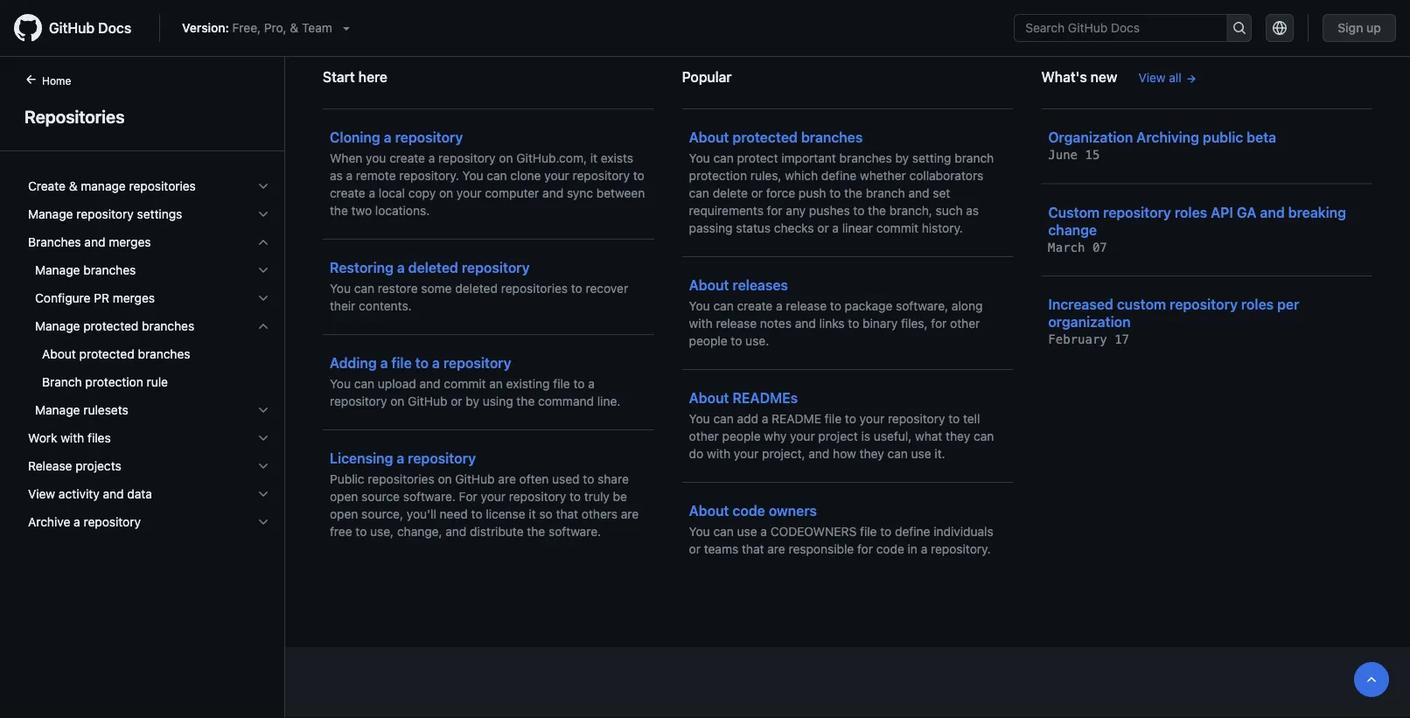 Task type: locate. For each thing, give the bounding box(es) containing it.
for down force
[[767, 203, 783, 218]]

about left the releases
[[689, 277, 729, 294]]

about up teams
[[689, 503, 729, 519]]

it inside cloning a repository when you create a repository on github.com, it exists as a remote repository. you can clone your repository to create a local copy on your computer and sync between the two locations.
[[590, 151, 598, 165]]

people left use.
[[689, 334, 728, 348]]

0 horizontal spatial use
[[737, 524, 757, 539]]

contents.
[[359, 299, 412, 313]]

delete
[[713, 186, 748, 200]]

1 vertical spatial by
[[466, 394, 479, 409]]

1 vertical spatial protected
[[83, 319, 139, 333]]

a right in
[[921, 542, 928, 556]]

1 vertical spatial release
[[716, 316, 757, 331]]

merges for configure pr merges
[[113, 291, 155, 305]]

branches and merges element containing manage branches
[[14, 256, 284, 424]]

sc 9kayk9 0 image inside "configure pr merges" dropdown button
[[256, 291, 270, 305]]

can
[[713, 151, 734, 165], [487, 168, 507, 183], [689, 186, 709, 200], [354, 281, 375, 296], [713, 299, 734, 313], [354, 377, 375, 391], [713, 412, 734, 426], [974, 429, 994, 444], [888, 447, 908, 461], [713, 524, 734, 539]]

1 horizontal spatial commit
[[877, 221, 919, 235]]

1 vertical spatial software.
[[549, 524, 601, 539]]

adding a file to a repository you can upload and commit an existing file to a repository on github or by using the command line.
[[330, 355, 621, 409]]

sc 9kayk9 0 image inside manage rulesets dropdown button
[[256, 403, 270, 417]]

2 vertical spatial are
[[768, 542, 785, 556]]

protection up delete
[[689, 168, 747, 183]]

to left the "recover"
[[571, 281, 583, 296]]

manage branches
[[35, 263, 136, 277]]

your
[[544, 168, 569, 183], [457, 186, 482, 200], [860, 412, 885, 426], [790, 429, 815, 444], [734, 447, 759, 461], [481, 490, 506, 504]]

is
[[861, 429, 871, 444]]

1 horizontal spatial protection
[[689, 168, 747, 183]]

2 manage protected branches element from the top
[[14, 340, 284, 396]]

sc 9kayk9 0 image inside manage protected branches dropdown button
[[256, 319, 270, 333]]

use inside about readmes you can add a readme file to your repository to tell other people why your project is useful, what they can do with your project, and how they can use it.
[[911, 447, 931, 461]]

or inside adding a file to a repository you can upload and commit an existing file to a repository on github or by using the command line.
[[451, 394, 462, 409]]

collaborators
[[909, 168, 984, 183]]

repository up "for"
[[408, 450, 476, 467]]

command
[[538, 394, 594, 409]]

people inside about readmes you can add a readme file to your repository to tell other people why your project is useful, what they can do with your project, and how they can use it.
[[722, 429, 761, 444]]

github left docs
[[49, 20, 95, 36]]

commit left an
[[444, 377, 486, 391]]

0 vertical spatial merges
[[109, 235, 151, 249]]

view all link
[[1139, 69, 1197, 87]]

for inside about releases you can create a release to package software, along with release notes and links to binary files, for other people to use.
[[931, 316, 947, 331]]

0 horizontal spatial code
[[733, 503, 765, 519]]

to right free
[[356, 524, 367, 539]]

the down so
[[527, 524, 545, 539]]

1 vertical spatial repository.
[[931, 542, 991, 556]]

triangle down image
[[339, 21, 353, 35]]

and left the how at the right bottom
[[809, 447, 830, 461]]

open down public
[[330, 490, 358, 504]]

a right add
[[762, 412, 768, 426]]

0 vertical spatial other
[[950, 316, 980, 331]]

it left so
[[529, 507, 536, 521]]

about inside about readmes you can add a readme file to your repository to tell other people why your project is useful, what they can do with your project, and how they can use it.
[[689, 390, 729, 406]]

merges inside "configure pr merges" dropdown button
[[113, 291, 155, 305]]

sc 9kayk9 0 image
[[256, 179, 270, 193], [256, 207, 270, 221], [256, 431, 270, 445], [256, 487, 270, 501]]

do
[[689, 447, 704, 461]]

branches down "configure pr merges" dropdown button
[[142, 319, 194, 333]]

1 vertical spatial protection
[[85, 375, 143, 389]]

repositories inside dropdown button
[[129, 179, 196, 193]]

binary
[[863, 316, 898, 331]]

1 vertical spatial create
[[330, 186, 366, 200]]

for down software,
[[931, 316, 947, 331]]

commit down branch,
[[877, 221, 919, 235]]

a right archive
[[74, 515, 80, 529]]

0 horizontal spatial create
[[330, 186, 366, 200]]

activity
[[59, 487, 99, 501]]

0 horizontal spatial other
[[689, 429, 719, 444]]

1 horizontal spatial repository.
[[931, 542, 991, 556]]

file up the upload
[[392, 355, 412, 371]]

to up "linear"
[[853, 203, 865, 218]]

any
[[786, 203, 806, 218]]

1 horizontal spatial are
[[621, 507, 639, 521]]

0 vertical spatial &
[[290, 21, 299, 35]]

0 vertical spatial branch
[[955, 151, 994, 165]]

sc 9kayk9 0 image inside branches and merges dropdown button
[[256, 235, 270, 249]]

1 vertical spatial code
[[876, 542, 904, 556]]

branches
[[28, 235, 81, 249]]

2 vertical spatial repositories
[[368, 472, 435, 486]]

code left owners
[[733, 503, 765, 519]]

1 manage protected branches element from the top
[[14, 312, 284, 396]]

sc 9kayk9 0 image for manage rulesets
[[256, 403, 270, 417]]

0 vertical spatial as
[[330, 168, 343, 183]]

1 vertical spatial other
[[689, 429, 719, 444]]

by left using
[[466, 394, 479, 409]]

merges inside branches and merges dropdown button
[[109, 235, 151, 249]]

you inside about code owners you can use a codeowners file to define individuals or teams that are responsible for code in a repository.
[[689, 524, 710, 539]]

repositories inside 'restoring a deleted repository you can restore some deleted repositories to recover their contents.'
[[501, 281, 568, 296]]

or left using
[[451, 394, 462, 409]]

0 horizontal spatial repository.
[[399, 168, 459, 183]]

create inside about releases you can create a release to package software, along with release notes and links to binary files, for other people to use.
[[737, 299, 773, 313]]

manage protected branches element
[[14, 312, 284, 396], [14, 340, 284, 396]]

per
[[1278, 296, 1300, 313]]

to right codeowners
[[880, 524, 892, 539]]

1 horizontal spatial release
[[786, 299, 827, 313]]

can down adding
[[354, 377, 375, 391]]

repository up what on the right bottom
[[888, 412, 945, 426]]

2 horizontal spatial github
[[455, 472, 495, 486]]

by inside about protected branches you can protect important branches by setting branch protection rules, which define whether collaborators can delete or force push to the branch and set requirements for any pushes to the branch, such as passing status checks or a linear commit history.
[[895, 151, 909, 165]]

15
[[1085, 148, 1100, 162]]

protected for about protected branches
[[79, 347, 134, 361]]

requirements
[[689, 203, 764, 218]]

1 vertical spatial github
[[408, 394, 447, 409]]

about inside about protected branches you can protect important branches by setting branch protection rules, which define whether collaborators can delete or force push to the branch and set requirements for any pushes to the branch, such as passing status checks or a linear commit history.
[[689, 129, 729, 146]]

open up free
[[330, 507, 358, 521]]

used
[[552, 472, 580, 486]]

0 horizontal spatial are
[[498, 472, 516, 486]]

exists
[[601, 151, 633, 165]]

0 vertical spatial open
[[330, 490, 358, 504]]

or down rules,
[[751, 186, 763, 200]]

codeowners
[[771, 524, 857, 539]]

sc 9kayk9 0 image
[[256, 235, 270, 249], [256, 263, 270, 277], [256, 291, 270, 305], [256, 319, 270, 333], [256, 403, 270, 417], [256, 459, 270, 473], [256, 515, 270, 529]]

february
[[1048, 332, 1107, 347]]

0 vertical spatial roles
[[1175, 204, 1208, 220]]

existing
[[506, 377, 550, 391]]

manage down branches in the left of the page
[[35, 263, 80, 277]]

0 vertical spatial that
[[556, 507, 578, 521]]

readmes
[[733, 390, 798, 406]]

and inside about releases you can create a release to package software, along with release notes and links to binary files, for other people to use.
[[795, 316, 816, 331]]

the inside cloning a repository when you create a repository on github.com, it exists as a remote repository. you can clone your repository to create a local copy on your computer and sync between the two locations.
[[330, 203, 348, 218]]

0 vertical spatial repository.
[[399, 168, 459, 183]]

0 horizontal spatial github
[[49, 20, 95, 36]]

manage down the create
[[28, 207, 73, 221]]

repositories up settings
[[129, 179, 196, 193]]

software,
[[896, 299, 949, 313]]

as down when
[[330, 168, 343, 183]]

1 vertical spatial as
[[966, 203, 979, 218]]

on up clone
[[499, 151, 513, 165]]

github docs link
[[14, 14, 145, 42]]

deleted
[[408, 259, 458, 276], [455, 281, 498, 296]]

work
[[28, 431, 57, 445]]

manage for manage protected branches
[[35, 319, 80, 333]]

use left it.
[[911, 447, 931, 461]]

0 vertical spatial they
[[946, 429, 971, 444]]

None search field
[[1014, 14, 1252, 42]]

1 branches and merges element from the top
[[14, 228, 284, 424]]

can left protect
[[713, 151, 734, 165]]

0 horizontal spatial release
[[716, 316, 757, 331]]

on down the upload
[[390, 394, 405, 409]]

0 vertical spatial commit
[[877, 221, 919, 235]]

1 vertical spatial for
[[931, 316, 947, 331]]

7 sc 9kayk9 0 image from the top
[[256, 515, 270, 529]]

licensing
[[330, 450, 393, 467]]

0 horizontal spatial view
[[28, 487, 55, 501]]

2 sc 9kayk9 0 image from the top
[[256, 263, 270, 277]]

sc 9kayk9 0 image for work with files
[[256, 431, 270, 445]]

protection inside about protected branches you can protect important branches by setting branch protection rules, which define whether collaborators can delete or force push to the branch and set requirements for any pushes to the branch, such as passing status checks or a linear commit history.
[[689, 168, 747, 183]]

source
[[361, 490, 400, 504]]

repositories inside licensing a repository public repositories on github are often used to share open source software. for your repository to truly be open source, you'll need to license it so that others are free to use, change, and distribute the software.
[[368, 472, 435, 486]]

branch up the collaborators
[[955, 151, 994, 165]]

branches up important at top
[[801, 129, 863, 146]]

and down need
[[446, 524, 467, 539]]

0 vertical spatial define
[[821, 168, 857, 183]]

package
[[845, 299, 893, 313]]

1 vertical spatial are
[[621, 507, 639, 521]]

manage inside manage protected branches dropdown button
[[35, 319, 80, 333]]

0 horizontal spatial commit
[[444, 377, 486, 391]]

1 vertical spatial &
[[69, 179, 77, 193]]

1 vertical spatial open
[[330, 507, 358, 521]]

1 vertical spatial people
[[722, 429, 761, 444]]

release up use.
[[716, 316, 757, 331]]

1 horizontal spatial that
[[742, 542, 764, 556]]

github
[[49, 20, 95, 36], [408, 394, 447, 409], [455, 472, 495, 486]]

and inside view activity and data dropdown button
[[103, 487, 124, 501]]

0 vertical spatial are
[[498, 472, 516, 486]]

1 sc 9kayk9 0 image from the top
[[256, 235, 270, 249]]

are down codeowners
[[768, 542, 785, 556]]

about releases you can create a release to package software, along with release notes and links to binary files, for other people to use.
[[689, 277, 983, 348]]

1 vertical spatial that
[[742, 542, 764, 556]]

you inside about releases you can create a release to package software, along with release notes and links to binary files, for other people to use.
[[689, 299, 710, 313]]

merges down manage branches dropdown button
[[113, 291, 155, 305]]

1 vertical spatial define
[[895, 524, 930, 539]]

can inside cloning a repository when you create a repository on github.com, it exists as a remote repository. you can clone your repository to create a local copy on your computer and sync between the two locations.
[[487, 168, 507, 183]]

rule
[[147, 375, 168, 389]]

with left files on the bottom
[[61, 431, 84, 445]]

repository down adding
[[330, 394, 387, 409]]

roles inside custom repository roles api ga and breaking change march 07
[[1175, 204, 1208, 220]]

you up teams
[[689, 524, 710, 539]]

new
[[1091, 69, 1118, 85]]

sc 9kayk9 0 image for manage protected branches
[[256, 319, 270, 333]]

1 vertical spatial branch
[[866, 186, 905, 200]]

0 horizontal spatial roles
[[1175, 204, 1208, 220]]

protected up branch protection rule
[[79, 347, 134, 361]]

and left data
[[103, 487, 124, 501]]

protection inside branches and merges element
[[85, 375, 143, 389]]

repository down view activity and data
[[84, 515, 141, 529]]

0 horizontal spatial protection
[[85, 375, 143, 389]]

1 vertical spatial deleted
[[455, 281, 498, 296]]

api
[[1211, 204, 1234, 220]]

to inside cloning a repository when you create a repository on github.com, it exists as a remote repository. you can clone your repository to create a local copy on your computer and sync between the two locations.
[[633, 168, 645, 183]]

manage branches button
[[21, 256, 277, 284]]

and inside about protected branches you can protect important branches by setting branch protection rules, which define whether collaborators can delete or force push to the branch and set requirements for any pushes to the branch, such as passing status checks or a linear commit history.
[[909, 186, 930, 200]]

you inside cloning a repository when you create a repository on github.com, it exists as a remote repository. you can clone your repository to create a local copy on your computer and sync between the two locations.
[[462, 168, 483, 183]]

change
[[1048, 221, 1097, 238]]

you
[[689, 151, 710, 165], [462, 168, 483, 183], [330, 281, 351, 296], [689, 299, 710, 313], [330, 377, 351, 391], [689, 412, 710, 426], [689, 524, 710, 539]]

repository up an
[[443, 355, 512, 371]]

that inside about code owners you can use a codeowners file to define individuals or teams that are responsible for code in a repository.
[[742, 542, 764, 556]]

a up you
[[384, 129, 392, 146]]

branch
[[42, 375, 82, 389]]

by up whether
[[895, 151, 909, 165]]

1 horizontal spatial software.
[[549, 524, 601, 539]]

repository inside custom repository roles api ga and breaking change march 07
[[1103, 204, 1171, 220]]

and
[[543, 186, 564, 200], [909, 186, 930, 200], [1260, 204, 1285, 220], [84, 235, 105, 249], [795, 316, 816, 331], [420, 377, 441, 391], [809, 447, 830, 461], [103, 487, 124, 501], [446, 524, 467, 539]]

share
[[598, 472, 629, 486]]

1 vertical spatial view
[[28, 487, 55, 501]]

pro,
[[264, 21, 287, 35]]

1 horizontal spatial roles
[[1241, 296, 1274, 313]]

view inside dropdown button
[[28, 487, 55, 501]]

it inside licensing a repository public repositories on github are often used to share open source software. for your repository to truly be open source, you'll need to license it so that others are free to use, change, and distribute the software.
[[529, 507, 536, 521]]

your inside licensing a repository public repositories on github are often used to share open source software. for your repository to truly be open source, you'll need to license it so that others are free to use, change, and distribute the software.
[[481, 490, 506, 504]]

software.
[[403, 490, 456, 504], [549, 524, 601, 539]]

0 vertical spatial by
[[895, 151, 909, 165]]

for inside about protected branches you can protect important branches by setting branch protection rules, which define whether collaborators can delete or force push to the branch and set requirements for any pushes to the branch, such as passing status checks or a linear commit history.
[[767, 203, 783, 218]]

0 vertical spatial repositories
[[129, 179, 196, 193]]

manage inside manage branches dropdown button
[[35, 263, 80, 277]]

sc 9kayk9 0 image inside create & manage repositories dropdown button
[[256, 179, 270, 193]]

manage repository settings button
[[21, 200, 277, 228]]

1 horizontal spatial other
[[950, 316, 980, 331]]

about for about protected branches
[[689, 129, 729, 146]]

sc 9kayk9 0 image inside release projects dropdown button
[[256, 459, 270, 473]]

repositories up source on the bottom of the page
[[368, 472, 435, 486]]

1 vertical spatial they
[[860, 447, 884, 461]]

manage protected branches element containing manage protected branches
[[14, 312, 284, 396]]

march 07 element
[[1048, 240, 1107, 255]]

can inside adding a file to a repository you can upload and commit an existing file to a repository on github or by using the command line.
[[354, 377, 375, 391]]

roles inside increased custom repository roles per organization february 17
[[1241, 296, 1274, 313]]

1 horizontal spatial by
[[895, 151, 909, 165]]

0 horizontal spatial that
[[556, 507, 578, 521]]

create & manage repositories button
[[21, 172, 277, 200]]

1 horizontal spatial view
[[1139, 70, 1166, 85]]

what's new
[[1041, 69, 1118, 85]]

release up links
[[786, 299, 827, 313]]

2 sc 9kayk9 0 image from the top
[[256, 207, 270, 221]]

5 sc 9kayk9 0 image from the top
[[256, 403, 270, 417]]

version: free, pro, & team
[[182, 21, 332, 35]]

1 horizontal spatial repositories
[[368, 472, 435, 486]]

sc 9kayk9 0 image for manage branches
[[256, 263, 270, 277]]

the
[[844, 186, 863, 200], [330, 203, 348, 218], [868, 203, 886, 218], [517, 394, 535, 409], [527, 524, 545, 539]]

and up the manage branches
[[84, 235, 105, 249]]

with inside work with files dropdown button
[[61, 431, 84, 445]]

1 vertical spatial repositories
[[501, 281, 568, 296]]

0 horizontal spatial &
[[69, 179, 77, 193]]

1 horizontal spatial &
[[290, 21, 299, 35]]

manage inside manage repository settings dropdown button
[[28, 207, 73, 221]]

manage down configure
[[35, 319, 80, 333]]

often
[[519, 472, 549, 486]]

can up the computer at the top of the page
[[487, 168, 507, 183]]

0 vertical spatial create
[[390, 151, 425, 165]]

archive a repository
[[28, 515, 141, 529]]

manage for manage rulesets
[[35, 403, 80, 417]]

1 vertical spatial use
[[737, 524, 757, 539]]

2 vertical spatial create
[[737, 299, 773, 313]]

view up archive
[[28, 487, 55, 501]]

2 horizontal spatial for
[[931, 316, 947, 331]]

about up "branch"
[[42, 347, 76, 361]]

1 horizontal spatial define
[[895, 524, 930, 539]]

files
[[88, 431, 111, 445]]

a down remote
[[369, 186, 375, 200]]

repository.
[[399, 168, 459, 183], [931, 542, 991, 556]]

scroll to top image
[[1365, 673, 1379, 687]]

and up branch,
[[909, 186, 930, 200]]

home link
[[17, 73, 99, 90]]

0 vertical spatial people
[[689, 334, 728, 348]]

2 vertical spatial github
[[455, 472, 495, 486]]

0 vertical spatial for
[[767, 203, 783, 218]]

about for about releases
[[689, 277, 729, 294]]

about code owners you can use a codeowners file to define individuals or teams that are responsible for code in a repository.
[[689, 503, 994, 556]]

0 vertical spatial it
[[590, 151, 598, 165]]

a inside 'restoring a deleted repository you can restore some deleted repositories to recover their contents.'
[[397, 259, 405, 276]]

sc 9kayk9 0 image inside manage branches dropdown button
[[256, 263, 270, 277]]

branches and merges element
[[14, 228, 284, 424], [14, 256, 284, 424]]

some
[[421, 281, 452, 296]]

tooltip
[[1354, 662, 1389, 697]]

0 vertical spatial release
[[786, 299, 827, 313]]

1 vertical spatial with
[[61, 431, 84, 445]]

branches and merges element containing branches and merges
[[14, 228, 284, 424]]

history.
[[922, 221, 963, 235]]

february 17 element
[[1048, 332, 1130, 347]]

1 vertical spatial roles
[[1241, 296, 1274, 313]]

file up command
[[553, 377, 570, 391]]

they down tell
[[946, 429, 971, 444]]

repositories element
[[0, 71, 285, 717]]

repository down manage
[[76, 207, 134, 221]]

merges for branches and merges
[[109, 235, 151, 249]]

using
[[483, 394, 513, 409]]

create up two in the top of the page
[[330, 186, 366, 200]]

commit
[[877, 221, 919, 235], [444, 377, 486, 391]]

sc 9kayk9 0 image for archive a repository
[[256, 515, 270, 529]]

adding
[[330, 355, 377, 371]]

you inside about readmes you can add a readme file to your repository to tell other people why your project is useful, what they can do with your project, and how they can use it.
[[689, 412, 710, 426]]

view for view activity and data
[[28, 487, 55, 501]]

about inside about releases you can create a release to package software, along with release notes and links to binary files, for other people to use.
[[689, 277, 729, 294]]

increased
[[1048, 296, 1114, 313]]

1 horizontal spatial use
[[911, 447, 931, 461]]

manage inside manage rulesets dropdown button
[[35, 403, 80, 417]]

0 horizontal spatial it
[[529, 507, 536, 521]]

other inside about releases you can create a release to package software, along with release notes and links to binary files, for other people to use.
[[950, 316, 980, 331]]

about inside about protected branches link
[[42, 347, 76, 361]]

why
[[764, 429, 787, 444]]

2 open from the top
[[330, 507, 358, 521]]

sc 9kayk9 0 image inside manage repository settings dropdown button
[[256, 207, 270, 221]]

6 sc 9kayk9 0 image from the top
[[256, 459, 270, 473]]

repository
[[395, 129, 463, 146], [438, 151, 496, 165], [573, 168, 630, 183], [1103, 204, 1171, 220], [76, 207, 134, 221], [462, 259, 530, 276], [1170, 296, 1238, 313], [443, 355, 512, 371], [330, 394, 387, 409], [888, 412, 945, 426], [408, 450, 476, 467], [509, 490, 566, 504], [84, 515, 141, 529]]

and right "ga" on the top
[[1260, 204, 1285, 220]]

branch,
[[890, 203, 932, 218]]

force
[[766, 186, 795, 200]]

1 horizontal spatial for
[[857, 542, 873, 556]]

the inside licensing a repository public repositories on github are often used to share open source software. for your repository to truly be open source, you'll need to license it so that others are free to use, change, and distribute the software.
[[527, 524, 545, 539]]

commit inside about protected branches you can protect important branches by setting branch protection rules, which define whether collaborators can delete or force push to the branch and set requirements for any pushes to the branch, such as passing status checks or a linear commit history.
[[877, 221, 919, 235]]

on up need
[[438, 472, 452, 486]]

or inside about code owners you can use a codeowners file to define individuals or teams that are responsible for code in a repository.
[[689, 542, 701, 556]]

with right do
[[707, 447, 731, 461]]

repository up 07
[[1103, 204, 1171, 220]]

release projects button
[[21, 452, 277, 480]]

branches for manage protected branches
[[142, 319, 194, 333]]

individuals
[[934, 524, 994, 539]]

2 horizontal spatial create
[[737, 299, 773, 313]]

a down the pushes
[[832, 221, 839, 235]]

here
[[358, 69, 388, 85]]

need
[[440, 507, 468, 521]]

roles left per
[[1241, 296, 1274, 313]]

sc 9kayk9 0 image inside work with files dropdown button
[[256, 431, 270, 445]]

0 horizontal spatial software.
[[403, 490, 456, 504]]

other up do
[[689, 429, 719, 444]]

sc 9kayk9 0 image inside view activity and data dropdown button
[[256, 487, 270, 501]]

owners
[[769, 503, 817, 519]]

1 horizontal spatial branch
[[955, 151, 994, 165]]

2 branches and merges element from the top
[[14, 256, 284, 424]]

3 sc 9kayk9 0 image from the top
[[256, 291, 270, 305]]

are
[[498, 472, 516, 486], [621, 507, 639, 521], [768, 542, 785, 556]]

0 horizontal spatial define
[[821, 168, 857, 183]]

use
[[911, 447, 931, 461], [737, 524, 757, 539]]

popular
[[682, 69, 732, 85]]

1 open from the top
[[330, 490, 358, 504]]

merges down manage repository settings dropdown button
[[109, 235, 151, 249]]

repository inside about readmes you can add a readme file to your repository to tell other people why your project is useful, what they can do with your project, and how they can use it.
[[888, 412, 945, 426]]

you left clone
[[462, 168, 483, 183]]

1 horizontal spatial github
[[408, 394, 447, 409]]

4 sc 9kayk9 0 image from the top
[[256, 487, 270, 501]]

protected
[[733, 129, 798, 146], [83, 319, 139, 333], [79, 347, 134, 361]]

& right pro,
[[290, 21, 299, 35]]

manage protected branches
[[35, 319, 194, 333]]

1 sc 9kayk9 0 image from the top
[[256, 179, 270, 193]]

setting
[[912, 151, 951, 165]]

branches and merges
[[28, 235, 151, 249]]

& right the create
[[69, 179, 77, 193]]

0 vertical spatial with
[[689, 316, 713, 331]]

3 sc 9kayk9 0 image from the top
[[256, 431, 270, 445]]

repositories
[[24, 106, 125, 126]]

sign
[[1338, 21, 1364, 35]]

a inside about readmes you can add a readme file to your repository to tell other people why your project is useful, what they can do with your project, and how they can use it.
[[762, 412, 768, 426]]

and right the upload
[[420, 377, 441, 391]]

branches for about protected branches
[[138, 347, 190, 361]]

branches up rule
[[138, 347, 190, 361]]

ga
[[1237, 204, 1257, 220]]

by inside adding a file to a repository you can upload and commit an existing file to a repository on github or by using the command line.
[[466, 394, 479, 409]]

other inside about readmes you can add a readme file to your repository to tell other people why your project is useful, what they can do with your project, and how they can use it.
[[689, 429, 719, 444]]

and inside licensing a repository public repositories on github are often used to share open source software. for your repository to truly be open source, you'll need to license it so that others are free to use, change, and distribute the software.
[[446, 524, 467, 539]]

and inside cloning a repository when you create a repository on github.com, it exists as a remote repository. you can clone your repository to create a local copy on your computer and sync between the two locations.
[[543, 186, 564, 200]]

2 vertical spatial protected
[[79, 347, 134, 361]]

0 horizontal spatial repositories
[[129, 179, 196, 193]]

you inside adding a file to a repository you can upload and commit an existing file to a repository on github or by using the command line.
[[330, 377, 351, 391]]

0 vertical spatial protection
[[689, 168, 747, 183]]

2 vertical spatial for
[[857, 542, 873, 556]]

along
[[952, 299, 983, 313]]

github docs
[[49, 20, 131, 36]]

1 vertical spatial merges
[[113, 291, 155, 305]]

4 sc 9kayk9 0 image from the top
[[256, 319, 270, 333]]

repository down the computer at the top of the page
[[462, 259, 530, 276]]

sc 9kayk9 0 image inside archive a repository dropdown button
[[256, 515, 270, 529]]

about up delete
[[689, 129, 729, 146]]

about inside about code owners you can use a codeowners file to define individuals or teams that are responsible for code in a repository.
[[689, 503, 729, 519]]

file inside about code owners you can use a codeowners file to define individuals or teams that are responsible for code in a repository.
[[860, 524, 877, 539]]

branch
[[955, 151, 994, 165], [866, 186, 905, 200]]

to up the upload
[[415, 355, 429, 371]]

whether
[[860, 168, 906, 183]]

status
[[736, 221, 771, 235]]



Task type: describe. For each thing, give the bounding box(es) containing it.
and inside branches and merges dropdown button
[[84, 235, 105, 249]]

manage protected branches element containing about protected branches
[[14, 340, 284, 396]]

configure pr merges
[[35, 291, 155, 305]]

as inside about protected branches you can protect important branches by setting branch protection rules, which define whether collaborators can delete or force push to the branch and set requirements for any pushes to the branch, such as passing status checks or a linear commit history.
[[966, 203, 979, 218]]

create & manage repositories
[[28, 179, 196, 193]]

file inside about readmes you can add a readme file to your repository to tell other people why your project is useful, what they can do with your project, and how they can use it.
[[825, 412, 842, 426]]

view for view all
[[1139, 70, 1166, 85]]

settings
[[137, 207, 182, 221]]

use,
[[370, 524, 394, 539]]

people inside about releases you can create a release to package software, along with release notes and links to binary files, for other people to use.
[[689, 334, 728, 348]]

march
[[1048, 240, 1085, 255]]

to up the truly
[[583, 472, 594, 486]]

repository up the computer at the top of the page
[[438, 151, 496, 165]]

can inside about code owners you can use a codeowners file to define individuals or teams that are responsible for code in a repository.
[[713, 524, 734, 539]]

view all
[[1139, 70, 1182, 85]]

repository up copy
[[395, 129, 463, 146]]

between
[[597, 186, 645, 200]]

on inside adding a file to a repository you can upload and commit an existing file to a repository on github or by using the command line.
[[390, 394, 405, 409]]

tell
[[963, 412, 980, 426]]

to down "for"
[[471, 507, 483, 521]]

free
[[330, 524, 352, 539]]

sc 9kayk9 0 image for release projects
[[256, 459, 270, 473]]

configure
[[35, 291, 91, 305]]

about for about code owners
[[689, 503, 729, 519]]

about protected branches link
[[21, 340, 277, 368]]

beta
[[1247, 129, 1277, 146]]

your down add
[[734, 447, 759, 461]]

upload
[[378, 377, 416, 391]]

0 horizontal spatial branch
[[866, 186, 905, 200]]

you inside about protected branches you can protect important branches by setting branch protection rules, which define whether collaborators can delete or force push to the branch and set requirements for any pushes to the branch, such as passing status checks or a linear commit history.
[[689, 151, 710, 165]]

public
[[330, 472, 364, 486]]

a inside about releases you can create a release to package software, along with release notes and links to binary files, for other people to use.
[[776, 299, 783, 313]]

to right links
[[848, 316, 859, 331]]

1 horizontal spatial code
[[876, 542, 904, 556]]

to down used
[[570, 490, 581, 504]]

restoring a deleted repository you can restore some deleted repositories to recover their contents.
[[330, 259, 628, 313]]

release
[[28, 459, 72, 473]]

branches for about protected branches you can protect important branches by setting branch protection rules, which define whether collaborators can delete or force push to the branch and set requirements for any pushes to the branch, such as passing status checks or a linear commit history.
[[801, 129, 863, 146]]

the inside adding a file to a repository you can upload and commit an existing file to a repository on github or by using the command line.
[[517, 394, 535, 409]]

use.
[[746, 334, 769, 348]]

when
[[330, 151, 363, 165]]

can inside about releases you can create a release to package software, along with release notes and links to binary files, for other people to use.
[[713, 299, 734, 313]]

to up the pushes
[[830, 186, 841, 200]]

manage for manage branches
[[35, 263, 80, 277]]

organization
[[1048, 314, 1131, 330]]

you inside 'restoring a deleted repository you can restore some deleted repositories to recover their contents.'
[[330, 281, 351, 296]]

passing
[[689, 221, 733, 235]]

source,
[[361, 507, 403, 521]]

your down readme
[[790, 429, 815, 444]]

branch protection rule
[[42, 375, 168, 389]]

define inside about code owners you can use a codeowners file to define individuals or teams that are responsible for code in a repository.
[[895, 524, 930, 539]]

about protected branches
[[42, 347, 190, 361]]

you
[[366, 151, 386, 165]]

rulesets
[[83, 403, 128, 417]]

data
[[127, 487, 152, 501]]

restore
[[378, 281, 418, 296]]

for
[[459, 490, 477, 504]]

a up command
[[588, 377, 595, 391]]

sc 9kayk9 0 image for configure pr merges
[[256, 291, 270, 305]]

for inside about code owners you can use a codeowners file to define individuals or teams that are responsible for code in a repository.
[[857, 542, 873, 556]]

increased custom repository roles per organization february 17
[[1048, 296, 1300, 347]]

commit inside adding a file to a repository you can upload and commit an existing file to a repository on github or by using the command line.
[[444, 377, 486, 391]]

project
[[818, 429, 858, 444]]

linear
[[842, 221, 873, 235]]

public
[[1203, 129, 1243, 146]]

a inside archive a repository dropdown button
[[74, 515, 80, 529]]

can down tell
[[974, 429, 994, 444]]

0 horizontal spatial they
[[860, 447, 884, 461]]

the up the pushes
[[844, 186, 863, 200]]

custom repository roles api ga and breaking change march 07
[[1048, 204, 1346, 255]]

archiving
[[1137, 129, 1199, 146]]

set
[[933, 186, 950, 200]]

repository inside increased custom repository roles per organization february 17
[[1170, 296, 1238, 313]]

home
[[42, 74, 71, 87]]

are inside about code owners you can use a codeowners file to define individuals or teams that are responsible for code in a repository.
[[768, 542, 785, 556]]

organization
[[1048, 129, 1133, 146]]

github inside adding a file to a repository you can upload and commit an existing file to a repository on github or by using the command line.
[[408, 394, 447, 409]]

readme
[[772, 412, 821, 426]]

your down github.com, at the top of the page
[[544, 168, 569, 183]]

notes
[[760, 316, 792, 331]]

repository down often
[[509, 490, 566, 504]]

such
[[936, 203, 963, 218]]

and inside custom repository roles api ga and breaking change march 07
[[1260, 204, 1285, 220]]

07
[[1093, 240, 1107, 255]]

0 vertical spatial code
[[733, 503, 765, 519]]

with inside about releases you can create a release to package software, along with release notes and links to binary files, for other people to use.
[[689, 316, 713, 331]]

1 horizontal spatial create
[[390, 151, 425, 165]]

to left use.
[[731, 334, 742, 348]]

archive a repository button
[[21, 508, 277, 536]]

17
[[1115, 332, 1130, 347]]

june
[[1048, 148, 1078, 162]]

configure pr merges button
[[21, 284, 277, 312]]

docs
[[98, 20, 131, 36]]

in
[[908, 542, 918, 556]]

what's
[[1041, 69, 1087, 85]]

custom
[[1048, 204, 1100, 220]]

and inside about readmes you can add a readme file to your repository to tell other people why your project is useful, what they can do with your project, and how they can use it.
[[809, 447, 830, 461]]

manage rulesets button
[[21, 396, 277, 424]]

line.
[[597, 394, 621, 409]]

can down useful,
[[888, 447, 908, 461]]

licensing a repository public repositories on github are often used to share open source software. for your repository to truly be open source, you'll need to license it so that others are free to use, change, and distribute the software.
[[330, 450, 639, 539]]

repository inside 'restoring a deleted repository you can restore some deleted repositories to recover their contents.'
[[462, 259, 530, 276]]

repository inside dropdown button
[[76, 207, 134, 221]]

Search GitHub Docs search field
[[1015, 15, 1227, 41]]

custom
[[1117, 296, 1166, 313]]

with inside about readmes you can add a readme file to your repository to tell other people why your project is useful, what they can do with your project, and how they can use it.
[[707, 447, 731, 461]]

& inside create & manage repositories dropdown button
[[69, 179, 77, 193]]

a up copy
[[429, 151, 435, 165]]

to left tell
[[949, 412, 960, 426]]

branches up pr
[[83, 263, 136, 277]]

change,
[[397, 524, 442, 539]]

team
[[302, 21, 332, 35]]

protected for manage protected branches
[[83, 319, 139, 333]]

or down the pushes
[[817, 221, 829, 235]]

on inside licensing a repository public repositories on github are often used to share open source software. for your repository to truly be open source, you'll need to license it so that others are free to use, change, and distribute the software.
[[438, 472, 452, 486]]

others
[[582, 507, 618, 521]]

repository inside dropdown button
[[84, 515, 141, 529]]

version:
[[182, 21, 229, 35]]

and inside adding a file to a repository you can upload and commit an existing file to a repository on github or by using the command line.
[[420, 377, 441, 391]]

sc 9kayk9 0 image for view activity and data
[[256, 487, 270, 501]]

that inside licensing a repository public repositories on github are often used to share open source software. for your repository to truly be open source, you'll need to license it so that others are free to use, change, and distribute the software.
[[556, 507, 578, 521]]

0 vertical spatial github
[[49, 20, 95, 36]]

to inside 'restoring a deleted repository you can restore some deleted repositories to recover their contents.'
[[571, 281, 583, 296]]

define inside about protected branches you can protect important branches by setting branch protection rules, which define whether collaborators can delete or force push to the branch and set requirements for any pushes to the branch, such as passing status checks or a linear commit history.
[[821, 168, 857, 183]]

manage for manage repository settings
[[28, 207, 73, 221]]

a inside about protected branches you can protect important branches by setting branch protection rules, which define whether collaborators can delete or force push to the branch and set requirements for any pushes to the branch, such as passing status checks or a linear commit history.
[[832, 221, 839, 235]]

to up links
[[830, 299, 842, 313]]

to inside about code owners you can use a codeowners file to define individuals or teams that are responsible for code in a repository.
[[880, 524, 892, 539]]

a down the some
[[432, 355, 440, 371]]

two
[[351, 203, 372, 218]]

a down when
[[346, 168, 353, 183]]

repository. inside cloning a repository when you create a repository on github.com, it exists as a remote repository. you can clone your repository to create a local copy on your computer and sync between the two locations.
[[399, 168, 459, 183]]

recover
[[586, 281, 628, 296]]

work with files button
[[21, 424, 277, 452]]

as inside cloning a repository when you create a repository on github.com, it exists as a remote repository. you can clone your repository to create a local copy on your computer and sync between the two locations.
[[330, 168, 343, 183]]

search image
[[1233, 21, 1247, 35]]

sc 9kayk9 0 image for manage repository settings
[[256, 207, 270, 221]]

a left codeowners
[[761, 524, 767, 539]]

cloning a repository when you create a repository on github.com, it exists as a remote repository. you can clone your repository to create a local copy on your computer and sync between the two locations.
[[330, 129, 645, 218]]

organization archiving public beta june 15
[[1048, 129, 1277, 162]]

about protected branches you can protect important branches by setting branch protection rules, which define whether collaborators can delete or force push to the branch and set requirements for any pushes to the branch, such as passing status checks or a linear commit history.
[[689, 129, 994, 235]]

select language: current language is english image
[[1273, 21, 1287, 35]]

a inside licensing a repository public repositories on github are often used to share open source software. for your repository to truly be open source, you'll need to license it so that others are free to use, change, and distribute the software.
[[397, 450, 404, 467]]

repository down exists
[[573, 168, 630, 183]]

how
[[833, 447, 856, 461]]

your up is on the bottom of the page
[[860, 412, 885, 426]]

sc 9kayk9 0 image for branches and merges
[[256, 235, 270, 249]]

important
[[781, 151, 836, 165]]

your left the computer at the top of the page
[[457, 186, 482, 200]]

free,
[[232, 21, 261, 35]]

all
[[1169, 70, 1182, 85]]

add
[[737, 412, 759, 426]]

june 15 element
[[1048, 148, 1100, 162]]

protected for about protected branches you can protect important branches by setting branch protection rules, which define whether collaborators can delete or force push to the branch and set requirements for any pushes to the branch, such as passing status checks or a linear commit history.
[[733, 129, 798, 146]]

a up the upload
[[380, 355, 388, 371]]

be
[[613, 490, 627, 504]]

pr
[[94, 291, 109, 305]]

view activity and data
[[28, 487, 152, 501]]

on right copy
[[439, 186, 453, 200]]

distribute
[[470, 524, 524, 539]]

to up project
[[845, 412, 856, 426]]

can left add
[[713, 412, 734, 426]]

can inside 'restoring a deleted repository you can restore some deleted repositories to recover their contents.'
[[354, 281, 375, 296]]

computer
[[485, 186, 539, 200]]

branches up whether
[[840, 151, 892, 165]]

repository. inside about code owners you can use a codeowners file to define individuals or teams that are responsible for code in a repository.
[[931, 542, 991, 556]]

0 vertical spatial deleted
[[408, 259, 458, 276]]

can left delete
[[689, 186, 709, 200]]

use inside about code owners you can use a codeowners file to define individuals or teams that are responsible for code in a repository.
[[737, 524, 757, 539]]

about for about readmes
[[689, 390, 729, 406]]

to up command
[[574, 377, 585, 391]]

create
[[28, 179, 66, 193]]

the up "linear"
[[868, 203, 886, 218]]

truly
[[584, 490, 610, 504]]

sc 9kayk9 0 image for create & manage repositories
[[256, 179, 270, 193]]

github inside licensing a repository public repositories on github are often used to share open source software. for your repository to truly be open source, you'll need to license it so that others are free to use, change, and distribute the software.
[[455, 472, 495, 486]]

sign up link
[[1323, 14, 1396, 42]]



Task type: vqa. For each thing, say whether or not it's contained in the screenshot.
bottommost address
no



